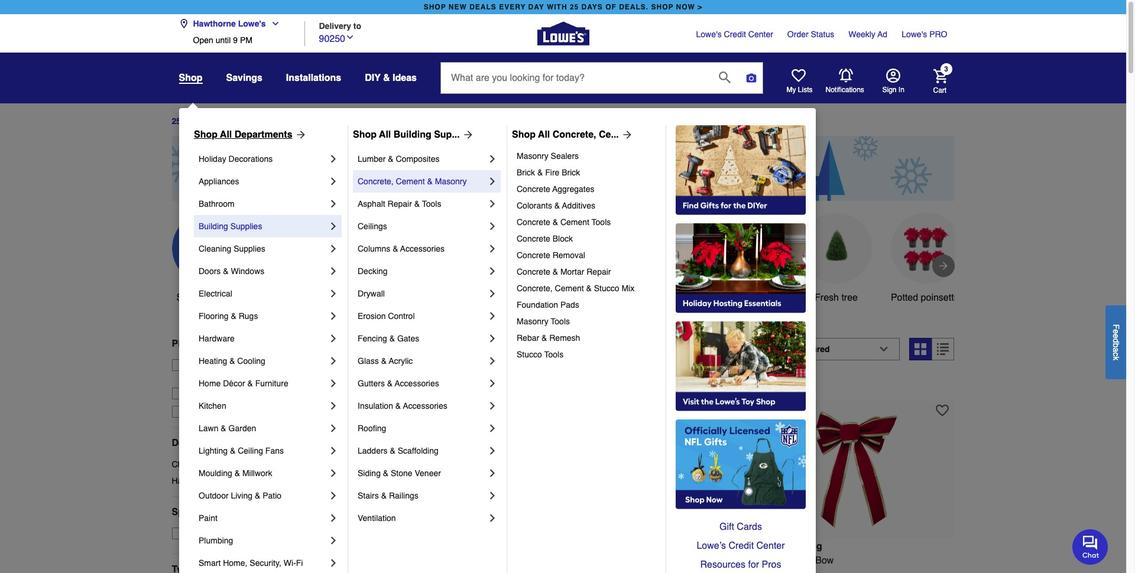 Task type: vqa. For each thing, say whether or not it's contained in the screenshot.
Awnings & Accessories
no



Task type: describe. For each thing, give the bounding box(es) containing it.
compare for 1001813120 element
[[369, 379, 403, 388]]

moulding
[[199, 469, 232, 479]]

hawthorne lowe's
[[193, 19, 266, 28]]

find gifts for the diyer. image
[[676, 125, 806, 215]]

location image
[[179, 19, 188, 28]]

to
[[354, 21, 361, 30]]

stucco tools
[[517, 350, 564, 360]]

concrete & cement tools link
[[517, 214, 658, 231]]

living for holiday living 100-count 20.62-ft white incandescent plug- in christmas string lights
[[384, 542, 412, 552]]

chevron down image
[[266, 19, 280, 28]]

kitchen
[[199, 402, 226, 411]]

shop all concrete, ce... link
[[512, 128, 633, 142]]

& for colorants & additives
[[555, 201, 560, 211]]

& right décor at the bottom left of page
[[248, 379, 253, 389]]

asphalt repair & tools
[[358, 199, 442, 209]]

smart home, security, wi-fi link
[[199, 553, 328, 574]]

order status
[[788, 30, 835, 39]]

incandescent inside holiday living 100-count 20.62-ft white incandescent plug- in christmas string lights
[[456, 556, 512, 566]]

chevron right image for ventilation
[[487, 513, 499, 525]]

chevron right image for concrete, cement & masonry
[[487, 176, 499, 188]]

furniture
[[255, 379, 289, 389]]

chevron right image for home décor & furniture
[[328, 378, 340, 390]]

& for diy & ideas
[[383, 73, 390, 83]]

columns
[[358, 244, 391, 254]]

flooring & rugs link
[[199, 305, 328, 328]]

pickup & delivery
[[172, 339, 252, 349]]

diy
[[365, 73, 381, 83]]

& for ladders & scaffolding
[[390, 447, 396, 456]]

0 vertical spatial savings
[[226, 73, 263, 83]]

shop all departments
[[194, 130, 293, 140]]

shop all building sup...
[[353, 130, 460, 140]]

tools inside asphalt repair & tools link
[[422, 199, 442, 209]]

order
[[788, 30, 809, 39]]

chevron right image for roofing
[[487, 423, 499, 435]]

heart outline image
[[937, 404, 950, 417]]

concrete for concrete aggregates
[[517, 185, 551, 194]]

concrete, for concrete, cement & masonry
[[358, 177, 394, 186]]

officially licensed n f l gifts. shop now. image
[[676, 420, 806, 510]]

fire
[[546, 168, 560, 177]]

deals
[[470, 3, 497, 11]]

home décor & furniture
[[199, 379, 289, 389]]

masonry sealers link
[[517, 148, 658, 164]]

lighting & ceiling fans link
[[199, 440, 328, 463]]

glass
[[358, 357, 379, 366]]

& for rebar & remesh
[[542, 334, 547, 343]]

chevron right image for hardware
[[328, 333, 340, 345]]

fresh
[[815, 293, 839, 303]]

foundation
[[517, 301, 558, 310]]

lowe's home improvement logo image
[[537, 7, 589, 59]]

bow
[[816, 556, 834, 566]]

chevron right image for plumbing
[[328, 535, 340, 547]]

fencing
[[358, 334, 387, 344]]

holiday for holiday living 100-count 20.62-ft white incandescent plug- in christmas string lights
[[347, 542, 382, 552]]

chevron right image for kitchen
[[328, 400, 340, 412]]

sealers
[[551, 151, 579, 161]]

red
[[796, 556, 813, 566]]

arrow right image for shop all concrete, ce...
[[619, 129, 633, 141]]

lowe's credit center link
[[697, 28, 774, 40]]

every
[[499, 3, 526, 11]]

supplies for building supplies
[[231, 222, 262, 231]]

1 vertical spatial building
[[199, 222, 228, 231]]

departments element
[[172, 438, 328, 449]]

1 e from the top
[[1112, 329, 1122, 334]]

1001813120 element
[[347, 378, 403, 390]]

siding & stone veneer link
[[358, 463, 487, 485]]

sign in button
[[883, 69, 905, 95]]

& up asphalt repair & tools link
[[427, 177, 433, 186]]

& for brick & fire brick
[[538, 168, 543, 177]]

chevron right image for paint
[[328, 513, 340, 525]]

in inside holiday living 100-count 20.62-ft white incandescent plug- in christmas string lights
[[347, 570, 355, 574]]

offers
[[208, 507, 236, 518]]

special offers button
[[172, 497, 328, 528]]

cement for masonry
[[396, 177, 425, 186]]

heating
[[199, 357, 227, 366]]

chevron right image for flooring & rugs
[[328, 311, 340, 322]]

christmas inside holiday living 100-count 20.62-ft white incandescent plug- in christmas string lights
[[358, 570, 401, 574]]

stucco inside 'link'
[[594, 284, 620, 293]]

all for departments
[[220, 130, 232, 140]]

lumber
[[358, 154, 386, 164]]

holiday for holiday living
[[538, 293, 569, 303]]

concrete, cement & stucco mix
[[517, 284, 635, 293]]

rebar & remesh
[[517, 334, 581, 343]]

hawthorne for hawthorne lowe's
[[193, 19, 236, 28]]

store
[[209, 361, 229, 370]]

windows
[[231, 267, 265, 276]]

chevron right image for lighting & ceiling fans
[[328, 445, 340, 457]]

chevron right image for ceilings
[[487, 221, 499, 232]]

products
[[375, 344, 430, 361]]

f
[[1112, 324, 1122, 329]]

& for fencing & gates
[[390, 334, 395, 344]]

gutters & accessories
[[358, 379, 439, 389]]

christmas decorations
[[172, 460, 256, 470]]

chevron right image for bathroom
[[328, 198, 340, 210]]

today
[[258, 361, 280, 370]]

string inside 100-count 20.62-ft multicolor incandescent plug-in christmas string lights
[[631, 570, 655, 574]]

& for concrete & cement tools
[[553, 218, 558, 227]]

doors
[[199, 267, 221, 276]]

additives
[[562, 201, 596, 211]]

chevron right image for decking
[[487, 266, 499, 277]]

Search Query text field
[[441, 63, 710, 93]]

hawthorne lowe's button
[[179, 12, 285, 35]]

fi
[[296, 559, 303, 568]]

chevron right image for heating & cooling
[[328, 356, 340, 367]]

tools inside masonry tools link
[[551, 317, 570, 327]]

0 vertical spatial deals
[[216, 117, 238, 126]]

1 vertical spatial cement
[[561, 218, 590, 227]]

gates
[[397, 334, 420, 344]]

0 horizontal spatial christmas
[[172, 460, 209, 470]]

lowe's up pm
[[238, 19, 266, 28]]

cooling
[[237, 357, 266, 366]]

open
[[193, 35, 213, 45]]

chevron right image for fencing & gates
[[487, 333, 499, 345]]

pm
[[240, 35, 253, 45]]

gutters
[[358, 379, 385, 389]]

& for heating & cooling
[[230, 357, 235, 366]]

in inside sign in button
[[899, 86, 905, 94]]

plumbing
[[199, 537, 233, 546]]

center for lowe's credit center
[[757, 541, 785, 552]]

concrete for concrete removal
[[517, 251, 551, 260]]

f e e d b a c k button
[[1106, 306, 1127, 379]]

security,
[[250, 559, 281, 568]]

chevron right image for asphalt repair & tools
[[487, 198, 499, 210]]

holiday for holiday decorations
[[199, 154, 226, 164]]

string inside holiday living 100-count 20.62-ft white incandescent plug- in christmas string lights
[[403, 570, 428, 574]]

lowe's pro link
[[902, 28, 948, 40]]

new
[[449, 3, 467, 11]]

& for insulation & accessories
[[396, 402, 401, 411]]

white inside button
[[735, 293, 759, 303]]

days
[[183, 117, 203, 126]]

arrow right image for shop all departments
[[293, 129, 307, 141]]

gift cards link
[[676, 518, 806, 537]]

for
[[749, 560, 760, 571]]

center for lowe's credit center
[[749, 30, 774, 39]]

outdoor
[[199, 492, 229, 501]]

& for flooring & rugs
[[231, 312, 237, 321]]

fans
[[266, 447, 284, 456]]

remesh
[[550, 334, 581, 343]]

& for concrete & mortar repair
[[553, 267, 558, 277]]

lowe's home improvement lists image
[[792, 69, 806, 83]]

rebar & remesh link
[[517, 330, 658, 347]]

25 days of deals. shop new deals every day. while supplies last. image
[[172, 136, 955, 201]]

ft inside 100-count 20.62-ft multicolor incandescent plug-in christmas string lights
[[626, 556, 632, 566]]

0 vertical spatial savings button
[[226, 67, 263, 89]]

insulation & accessories link
[[358, 395, 487, 418]]

decorations down "rebar & remesh"
[[504, 344, 586, 361]]

lowe's down free store pickup today at:
[[232, 373, 257, 382]]

1 horizontal spatial savings
[[460, 293, 494, 303]]

2 brick from the left
[[562, 168, 581, 177]]

hawthorne for hawthorne lowe's & nearby stores
[[190, 373, 230, 382]]

columns & accessories link
[[358, 238, 487, 260]]

chevron right image for building supplies
[[328, 221, 340, 232]]

1 vertical spatial masonry
[[435, 177, 467, 186]]

lumber & composites link
[[358, 148, 487, 170]]

lowe's home improvement notification center image
[[839, 69, 853, 83]]

1 vertical spatial 25
[[172, 117, 181, 126]]

decorations for holiday decorations
[[229, 154, 273, 164]]

search image
[[719, 71, 731, 83]]

chevron right image for siding & stone veneer
[[487, 468, 499, 480]]

0 horizontal spatial pickup
[[172, 339, 203, 349]]

a
[[1112, 348, 1122, 352]]

shop for shop all building sup...
[[353, 130, 377, 140]]

colorants & additives link
[[517, 198, 658, 214]]

100- inside 100-count 20.62-ft multicolor incandescent plug-in christmas string lights
[[553, 556, 572, 566]]

& down concrete, cement & masonry
[[415, 199, 420, 209]]

appliances
[[199, 177, 239, 186]]

railings
[[389, 492, 419, 501]]

grid view image
[[915, 344, 927, 355]]

100-count 20.62-ft multicolor incandescent plug-in christmas string lights link
[[553, 542, 750, 574]]

plumbing link
[[199, 530, 328, 553]]

resources
[[701, 560, 746, 571]]

2 shop from the left
[[652, 3, 674, 11]]

lists
[[798, 86, 813, 94]]

living for holiday living
[[572, 293, 596, 303]]

heating & cooling link
[[199, 350, 328, 373]]

potted poinsettia button
[[891, 213, 962, 305]]

1 horizontal spatial repair
[[587, 267, 611, 277]]

tools inside concrete & cement tools link
[[592, 218, 611, 227]]

white button
[[711, 213, 782, 305]]

concrete removal link
[[517, 247, 658, 264]]

installations
[[286, 73, 341, 83]]

0 vertical spatial concrete,
[[553, 130, 597, 140]]



Task type: locate. For each thing, give the bounding box(es) containing it.
2 shop from the left
[[353, 130, 377, 140]]

chevron right image for columns & accessories
[[487, 243, 499, 255]]

& left "patio"
[[255, 492, 260, 501]]

0 vertical spatial center
[[749, 30, 774, 39]]

1 horizontal spatial white
[[735, 293, 759, 303]]

credit
[[724, 30, 746, 39], [729, 541, 754, 552]]

& inside 'link'
[[381, 357, 387, 366]]

deals.
[[619, 3, 649, 11]]

0 vertical spatial delivery
[[319, 21, 351, 30]]

shop for shop all concrete, ce...
[[512, 130, 536, 140]]

1 horizontal spatial departments
[[235, 130, 293, 140]]

& for columns & accessories
[[393, 244, 398, 254]]

mortar
[[561, 267, 585, 277]]

incandescent
[[456, 556, 512, 566], [677, 556, 734, 566]]

moulding & millwork link
[[199, 463, 328, 485]]

& for gutters & accessories
[[387, 379, 393, 389]]

0 horizontal spatial savings
[[226, 73, 263, 83]]

1 vertical spatial repair
[[587, 267, 611, 277]]

shop all concrete, ce...
[[512, 130, 619, 140]]

1 horizontal spatial in
[[774, 556, 782, 566]]

masonry tools link
[[517, 314, 658, 330]]

all inside 'link'
[[379, 130, 391, 140]]

hawthorne lowe's & nearby stores button
[[190, 371, 318, 383]]

shop for shop all deals
[[177, 293, 199, 303]]

0 horizontal spatial building
[[199, 222, 228, 231]]

delivery up the 90250 at the top
[[319, 21, 351, 30]]

shop left electrical
[[177, 293, 199, 303]]

0 vertical spatial credit
[[724, 30, 746, 39]]

plug-
[[515, 556, 537, 566], [553, 570, 575, 574]]

concrete up concrete removal
[[517, 234, 551, 244]]

accessories down the gutters & accessories link
[[403, 402, 448, 411]]

concrete down colorants
[[517, 218, 551, 227]]

all for deals
[[201, 293, 211, 303]]

& for siding & stone veneer
[[383, 469, 389, 479]]

supplies for cleaning supplies
[[234, 244, 266, 254]]

1 horizontal spatial string
[[631, 570, 655, 574]]

delivery up lawn & garden
[[208, 407, 238, 417]]

stairs & railings
[[358, 492, 419, 501]]

2 concrete from the top
[[517, 218, 551, 227]]

removal
[[553, 251, 586, 260]]

lawn & garden
[[199, 424, 256, 434]]

20.62- left multicolor
[[600, 556, 626, 566]]

0 horizontal spatial count
[[366, 556, 392, 566]]

home,
[[223, 559, 248, 568]]

string
[[403, 570, 428, 574], [631, 570, 655, 574]]

2 compare from the left
[[779, 379, 813, 388]]

0 horizontal spatial shop
[[194, 130, 218, 140]]

25 right with
[[570, 3, 579, 11]]

departments down lawn
[[172, 438, 230, 449]]

0 vertical spatial stucco
[[594, 284, 620, 293]]

0 vertical spatial departments
[[235, 130, 293, 140]]

hanging decoration button
[[621, 213, 692, 319]]

1 vertical spatial stucco
[[517, 350, 542, 360]]

1 vertical spatial white
[[429, 556, 453, 566]]

0 horizontal spatial plug-
[[515, 556, 537, 566]]

1 vertical spatial in
[[774, 556, 782, 566]]

shop inside button
[[177, 293, 199, 303]]

& right stairs
[[381, 492, 387, 501]]

stucco down the rebar
[[517, 350, 542, 360]]

1 horizontal spatial brick
[[562, 168, 581, 177]]

e up b
[[1112, 334, 1122, 339]]

arrow right image for shop all building sup...
[[460, 129, 474, 141]]

all up lumber
[[379, 130, 391, 140]]

chevron right image for moulding & millwork
[[328, 468, 340, 480]]

tools up the ceilings link
[[422, 199, 442, 209]]

visit the lowe's toy shop. image
[[676, 322, 806, 412]]

hawthorne up open until 9 pm
[[193, 19, 236, 28]]

chevron right image for doors & windows
[[328, 266, 340, 277]]

deals right of
[[216, 117, 238, 126]]

cement down composites
[[396, 177, 425, 186]]

accessories for columns & accessories
[[400, 244, 445, 254]]

1 horizontal spatial shop
[[652, 3, 674, 11]]

cement inside 'link'
[[555, 284, 584, 293]]

arrow right image
[[293, 129, 307, 141], [460, 129, 474, 141], [619, 129, 633, 141], [938, 260, 950, 272]]

25 left days
[[172, 117, 181, 126]]

lowe's home improvement account image
[[886, 69, 901, 83]]

& down gutters & accessories
[[396, 402, 401, 411]]

all inside button
[[201, 293, 211, 303]]

1 compare from the left
[[369, 379, 403, 388]]

1 horizontal spatial building
[[394, 130, 432, 140]]

1 vertical spatial center
[[757, 541, 785, 552]]

building inside 'link'
[[394, 130, 432, 140]]

chevron right image for drywall
[[487, 288, 499, 300]]

chevron right image for glass & acrylic
[[487, 356, 499, 367]]

concrete up colorants
[[517, 185, 551, 194]]

1 horizontal spatial stucco
[[594, 284, 620, 293]]

1 20.62- from the left
[[394, 556, 421, 566]]

0 horizontal spatial repair
[[388, 199, 412, 209]]

holiday inside button
[[538, 293, 569, 303]]

2 vertical spatial concrete,
[[517, 284, 553, 293]]

cement for stucco
[[555, 284, 584, 293]]

pickup up hawthorne lowe's & nearby stores
[[231, 361, 256, 370]]

count inside holiday living 100-count 20.62-ft white incandescent plug- in christmas string lights
[[366, 556, 392, 566]]

shop all departments link
[[194, 128, 307, 142]]

& left the rugs
[[231, 312, 237, 321]]

2 ft from the left
[[626, 556, 632, 566]]

1 vertical spatial supplies
[[234, 244, 266, 254]]

savings up 198 products in holiday decorations
[[460, 293, 494, 303]]

concrete, inside 'link'
[[517, 284, 553, 293]]

compare inside 5013254527 element
[[779, 379, 813, 388]]

100- inside holiday living 100-count 20.62-ft white incandescent plug- in christmas string lights
[[347, 556, 366, 566]]

paint
[[199, 514, 218, 524]]

living inside button
[[572, 293, 596, 303]]

& right diy
[[383, 73, 390, 83]]

100-count 20.62-ft multicolor incandescent plug-in christmas string lights
[[553, 556, 734, 574]]

brick
[[517, 168, 535, 177], [562, 168, 581, 177]]

shop all building sup... link
[[353, 128, 474, 142]]

cement up pads
[[555, 284, 584, 293]]

5 concrete from the top
[[517, 267, 551, 277]]

cement down additives
[[561, 218, 590, 227]]

100-
[[347, 556, 366, 566], [553, 556, 572, 566]]

chevron right image for stairs & railings
[[487, 490, 499, 502]]

siding & stone veneer
[[358, 469, 441, 479]]

my lists link
[[787, 69, 813, 95]]

masonry for masonry tools
[[517, 317, 549, 327]]

1 horizontal spatial 100-
[[553, 556, 572, 566]]

9
[[233, 35, 238, 45]]

0 vertical spatial white
[[735, 293, 759, 303]]

concrete down concrete removal
[[517, 267, 551, 277]]

led
[[378, 293, 396, 303]]

living for holiday living 8.5-in w red bow
[[795, 542, 823, 552]]

ad
[[878, 30, 888, 39]]

compare inside 1001813120 element
[[369, 379, 403, 388]]

repair down concrete, cement & masonry
[[388, 199, 412, 209]]

chevron right image for ladders & scaffolding
[[487, 445, 499, 457]]

holiday hosting essentials. image
[[676, 224, 806, 314]]

lights inside 100-count 20.62-ft multicolor incandescent plug-in christmas string lights
[[658, 570, 683, 574]]

gift cards
[[720, 522, 763, 533]]

shop new deals every day with 25 days of deals. shop now > link
[[422, 0, 705, 14]]

& down concrete aggregates
[[555, 201, 560, 211]]

ceilings
[[358, 222, 387, 231]]

3 shop from the left
[[512, 130, 536, 140]]

0 horizontal spatial shop
[[424, 3, 446, 11]]

& up heating
[[206, 339, 212, 349]]

credit for lowe's
[[724, 30, 746, 39]]

1 brick from the left
[[517, 168, 535, 177]]

concrete for concrete & mortar repair
[[517, 267, 551, 277]]

1 shop from the left
[[194, 130, 218, 140]]

2 vertical spatial cement
[[555, 284, 584, 293]]

0 horizontal spatial string
[[403, 570, 428, 574]]

incandescent inside 100-count 20.62-ft multicolor incandescent plug-in christmas string lights
[[677, 556, 734, 566]]

20.62- down the ventilation link
[[394, 556, 421, 566]]

in inside holiday living 8.5-in w red bow
[[774, 556, 782, 566]]

lowe's home improvement cart image
[[934, 69, 948, 83]]

2 vertical spatial accessories
[[403, 402, 448, 411]]

building up composites
[[394, 130, 432, 140]]

stucco
[[594, 284, 620, 293], [517, 350, 542, 360]]

1 horizontal spatial ft
[[626, 556, 632, 566]]

90250 button
[[319, 30, 355, 46]]

chevron right image for cleaning supplies
[[328, 243, 340, 255]]

repair down concrete removal link
[[587, 267, 611, 277]]

chevron right image for insulation & accessories
[[487, 400, 499, 412]]

& right glass
[[381, 357, 387, 366]]

credit up search icon
[[724, 30, 746, 39]]

chevron right image for holiday decorations
[[328, 153, 340, 165]]

e
[[1112, 329, 1122, 334], [1112, 334, 1122, 339]]

0 vertical spatial shop
[[179, 73, 203, 83]]

1 concrete from the top
[[517, 185, 551, 194]]

0 vertical spatial repair
[[388, 199, 412, 209]]

savings button
[[226, 67, 263, 89], [442, 213, 513, 305]]

center left the order
[[749, 30, 774, 39]]

& left millwork
[[235, 469, 240, 479]]

cleaning
[[199, 244, 231, 254]]

all for building
[[379, 130, 391, 140]]

& for pickup & delivery
[[206, 339, 212, 349]]

1 horizontal spatial compare
[[779, 379, 813, 388]]

1 vertical spatial shop
[[177, 293, 199, 303]]

0 horizontal spatial savings button
[[226, 67, 263, 89]]

concrete for concrete & cement tools
[[517, 218, 551, 227]]

accessories for gutters & accessories
[[395, 379, 439, 389]]

ft inside holiday living 100-count 20.62-ft white incandescent plug- in christmas string lights
[[421, 556, 426, 566]]

2 20.62- from the left
[[600, 556, 626, 566]]

0 vertical spatial cement
[[396, 177, 425, 186]]

in left the w
[[774, 556, 782, 566]]

& right the rebar
[[542, 334, 547, 343]]

& left fire
[[538, 168, 543, 177]]

tools up remesh
[[551, 317, 570, 327]]

chevron right image for smart home, security, wi-fi
[[328, 558, 340, 570]]

chat invite button image
[[1073, 529, 1109, 566]]

0 vertical spatial 25
[[570, 3, 579, 11]]

2 100- from the left
[[553, 556, 572, 566]]

concrete & mortar repair
[[517, 267, 611, 277]]

masonry tools
[[517, 317, 570, 327]]

1 count from the left
[[366, 556, 392, 566]]

pickup
[[172, 339, 203, 349], [231, 361, 256, 370]]

shop left new
[[424, 3, 446, 11]]

credit for lowe's
[[729, 541, 754, 552]]

1 vertical spatial plug-
[[553, 570, 575, 574]]

1 vertical spatial departments
[[172, 438, 230, 449]]

accessories up insulation & accessories link at the bottom of the page
[[395, 379, 439, 389]]

0 vertical spatial plug-
[[515, 556, 537, 566]]

brick left fire
[[517, 168, 535, 177]]

chevron down image
[[345, 32, 355, 42]]

concrete, cement & masonry
[[358, 177, 467, 186]]

2 incandescent from the left
[[677, 556, 734, 566]]

string down multicolor
[[631, 570, 655, 574]]

holiday inside holiday living 100-count 20.62-ft white incandescent plug- in christmas string lights
[[347, 542, 382, 552]]

1 vertical spatial accessories
[[395, 379, 439, 389]]

2 horizontal spatial shop
[[512, 130, 536, 140]]

shop left 'now' on the top
[[652, 3, 674, 11]]

lights down the ventilation link
[[431, 570, 456, 574]]

count inside 100-count 20.62-ft multicolor incandescent plug-in christmas string lights
[[572, 556, 597, 566]]

building up cleaning
[[199, 222, 228, 231]]

0 horizontal spatial in
[[433, 344, 444, 361]]

holiday inside holiday living 8.5-in w red bow
[[758, 542, 792, 552]]

0 horizontal spatial ft
[[421, 556, 426, 566]]

all up the masonry sealers
[[538, 130, 550, 140]]

198
[[347, 344, 371, 361]]

deals
[[216, 117, 238, 126], [214, 293, 238, 303]]

drywall
[[358, 289, 385, 299]]

compare for 5013254527 element
[[779, 379, 813, 388]]

masonry up the rebar
[[517, 317, 549, 327]]

concrete for concrete block
[[517, 234, 551, 244]]

0 horizontal spatial stucco
[[517, 350, 542, 360]]

20.62- inside holiday living 100-count 20.62-ft white incandescent plug- in christmas string lights
[[394, 556, 421, 566]]

0 horizontal spatial 100-
[[347, 556, 366, 566]]

3 concrete from the top
[[517, 234, 551, 244]]

accessories for insulation & accessories
[[403, 402, 448, 411]]

all for concrete,
[[538, 130, 550, 140]]

living inside holiday living 8.5-in w red bow
[[795, 542, 823, 552]]

& for moulding & millwork
[[235, 469, 240, 479]]

lumber & composites
[[358, 154, 440, 164]]

2 string from the left
[[631, 570, 655, 574]]

& for lumber & composites
[[388, 154, 394, 164]]

1 horizontal spatial lights
[[658, 570, 683, 574]]

2 horizontal spatial in
[[899, 86, 905, 94]]

lights inside holiday living 100-count 20.62-ft white incandescent plug- in christmas string lights
[[431, 570, 456, 574]]

shop down the 25 days of deals link
[[194, 130, 218, 140]]

colorants
[[517, 201, 552, 211]]

decoration
[[635, 307, 679, 318]]

free store pickup today at:
[[190, 361, 292, 370]]

0 horizontal spatial in
[[347, 570, 355, 574]]

arrow right image inside shop all departments link
[[293, 129, 307, 141]]

chevron right image for appliances
[[328, 176, 340, 188]]

decking
[[358, 267, 388, 276]]

lawn & garden link
[[199, 418, 328, 440]]

2 count from the left
[[572, 556, 597, 566]]

concrete inside "link"
[[517, 234, 551, 244]]

shop for shop all departments
[[194, 130, 218, 140]]

rebar
[[517, 334, 540, 343]]

tools inside stucco tools link
[[545, 350, 564, 360]]

masonry for masonry sealers
[[517, 151, 549, 161]]

0 vertical spatial building
[[394, 130, 432, 140]]

1 horizontal spatial 25
[[570, 3, 579, 11]]

shop down open
[[179, 73, 203, 83]]

chevron right image for electrical
[[328, 288, 340, 300]]

0 horizontal spatial compare
[[369, 379, 403, 388]]

1 horizontal spatial in
[[575, 570, 583, 574]]

2 lights from the left
[[658, 570, 683, 574]]

shop up the masonry sealers
[[512, 130, 536, 140]]

& left mortar
[[553, 267, 558, 277]]

1 horizontal spatial pickup
[[231, 361, 256, 370]]

white
[[735, 293, 759, 303], [429, 556, 453, 566]]

None search field
[[441, 62, 764, 105]]

chevron right image for erosion control
[[487, 311, 499, 322]]

0 horizontal spatial white
[[429, 556, 453, 566]]

chevron right image
[[328, 176, 340, 188], [328, 198, 340, 210], [487, 198, 499, 210], [487, 221, 499, 232], [487, 266, 499, 277], [487, 311, 499, 322], [487, 333, 499, 345], [328, 356, 340, 367], [328, 378, 340, 390], [487, 378, 499, 390], [487, 400, 499, 412], [328, 423, 340, 435], [328, 468, 340, 480], [487, 513, 499, 525], [328, 558, 340, 570]]

cart
[[934, 86, 947, 94]]

5013254527 element
[[758, 378, 813, 390]]

camera image
[[746, 72, 758, 84]]

concrete, up the sealers
[[553, 130, 597, 140]]

supplies up cleaning supplies
[[231, 222, 262, 231]]

0 vertical spatial masonry
[[517, 151, 549, 161]]

1 horizontal spatial savings button
[[442, 213, 513, 305]]

holiday living 100-count 20.62-ft white incandescent plug- in christmas string lights
[[347, 542, 537, 574]]

concrete, up 'foundation'
[[517, 284, 553, 293]]

delivery up heating & cooling
[[215, 339, 252, 349]]

resources for pros
[[701, 560, 782, 571]]

stucco tools link
[[517, 347, 658, 363]]

& inside 'link'
[[587, 284, 592, 293]]

tools up concrete block "link"
[[592, 218, 611, 227]]

0 vertical spatial accessories
[[400, 244, 445, 254]]

christmas decorations link
[[172, 459, 328, 471]]

& for stairs & railings
[[381, 492, 387, 501]]

fencing & gates
[[358, 334, 420, 344]]

0 vertical spatial in
[[433, 344, 444, 361]]

christmas inside 100-count 20.62-ft multicolor incandescent plug-in christmas string lights
[[585, 570, 628, 574]]

chevron right image for lumber & composites
[[487, 153, 499, 165]]

0 horizontal spatial 25
[[172, 117, 181, 126]]

decorations for christmas decorations
[[211, 460, 256, 470]]

my
[[787, 86, 797, 94]]

2 horizontal spatial christmas
[[585, 570, 628, 574]]

1 vertical spatial pickup
[[231, 361, 256, 370]]

hanging decoration
[[635, 293, 679, 318]]

ft down the ventilation link
[[421, 556, 426, 566]]

2 vertical spatial masonry
[[517, 317, 549, 327]]

1 horizontal spatial incandescent
[[677, 556, 734, 566]]

&
[[383, 73, 390, 83], [388, 154, 394, 164], [538, 168, 543, 177], [427, 177, 433, 186], [415, 199, 420, 209], [555, 201, 560, 211], [553, 218, 558, 227], [393, 244, 398, 254], [223, 267, 229, 276], [553, 267, 558, 277], [587, 284, 592, 293], [231, 312, 237, 321], [542, 334, 547, 343], [390, 334, 395, 344], [206, 339, 212, 349], [230, 357, 235, 366], [381, 357, 387, 366], [260, 373, 265, 382], [248, 379, 253, 389], [387, 379, 393, 389], [396, 402, 401, 411], [221, 424, 226, 434], [230, 447, 236, 456], [390, 447, 396, 456], [235, 469, 240, 479], [383, 469, 389, 479], [255, 492, 260, 501], [381, 492, 387, 501]]

2 vertical spatial delivery
[[208, 407, 238, 417]]

& down colorants & additives
[[553, 218, 558, 227]]

0 horizontal spatial 20.62-
[[394, 556, 421, 566]]

& right lumber
[[388, 154, 394, 164]]

open until 9 pm
[[193, 35, 253, 45]]

potted
[[891, 293, 919, 303]]

& right lawn
[[221, 424, 226, 434]]

chevron right image for gutters & accessories
[[487, 378, 499, 390]]

white inside holiday living 100-count 20.62-ft white incandescent plug- in christmas string lights
[[429, 556, 453, 566]]

1 vertical spatial delivery
[[215, 339, 252, 349]]

& down today
[[260, 373, 265, 382]]

shop up lumber
[[353, 130, 377, 140]]

& for doors & windows
[[223, 267, 229, 276]]

& for glass & acrylic
[[381, 357, 387, 366]]

chevron right image for outdoor living & patio
[[328, 490, 340, 502]]

arrow right image up lumber & composites link at the top left
[[460, 129, 474, 141]]

diy & ideas
[[365, 73, 417, 83]]

composites
[[396, 154, 440, 164]]

shop for shop
[[179, 73, 203, 83]]

concrete down concrete block
[[517, 251, 551, 260]]

of
[[606, 3, 617, 11]]

chevron right image for lawn & garden
[[328, 423, 340, 435]]

day
[[529, 3, 545, 11]]

bathroom link
[[199, 193, 328, 215]]

concrete, down lumber
[[358, 177, 394, 186]]

1 horizontal spatial christmas
[[358, 570, 401, 574]]

lowe's down >
[[697, 30, 722, 39]]

concrete, for concrete, cement & stucco mix
[[517, 284, 553, 293]]

stone
[[391, 469, 413, 479]]

decorations for hanukkah decorations
[[211, 477, 256, 486]]

erosion control
[[358, 312, 415, 321]]

rugs
[[239, 312, 258, 321]]

accessories
[[400, 244, 445, 254], [395, 379, 439, 389], [403, 402, 448, 411]]

departments up holiday decorations link
[[235, 130, 293, 140]]

gutters & accessories link
[[358, 373, 487, 395]]

masonry up brick & fire brick
[[517, 151, 549, 161]]

until
[[216, 35, 231, 45]]

1 vertical spatial savings
[[460, 293, 494, 303]]

center up 8.5- at the bottom of the page
[[757, 541, 785, 552]]

1 incandescent from the left
[[456, 556, 512, 566]]

living for outdoor living & patio
[[231, 492, 253, 501]]

masonry down lumber & composites link at the top left
[[435, 177, 467, 186]]

& left gates
[[390, 334, 395, 344]]

holiday decorations
[[199, 154, 273, 164]]

decorations
[[229, 154, 273, 164], [504, 344, 586, 361], [211, 460, 256, 470], [211, 477, 256, 486]]

1 vertical spatial hawthorne
[[190, 373, 230, 382]]

1 100- from the left
[[347, 556, 366, 566]]

& right doors
[[223, 267, 229, 276]]

1 horizontal spatial plug-
[[553, 570, 575, 574]]

stores
[[295, 373, 318, 382]]

arrow right image up poinsettia
[[938, 260, 950, 272]]

string down the ventilation link
[[403, 570, 428, 574]]

1 horizontal spatial count
[[572, 556, 597, 566]]

deals inside button
[[214, 293, 238, 303]]

plug- inside 100-count 20.62-ft multicolor incandescent plug-in christmas string lights
[[553, 570, 575, 574]]

plug- inside holiday living 100-count 20.62-ft white incandescent plug- in christmas string lights
[[515, 556, 537, 566]]

in inside 100-count 20.62-ft multicolor incandescent plug-in christmas string lights
[[575, 570, 583, 574]]

2 e from the top
[[1112, 334, 1122, 339]]

0 horizontal spatial departments
[[172, 438, 230, 449]]

decorations down shop all departments link
[[229, 154, 273, 164]]

lights
[[431, 570, 456, 574], [658, 570, 683, 574]]

1 horizontal spatial shop
[[353, 130, 377, 140]]

all down 25 days of deals
[[220, 130, 232, 140]]

days
[[582, 3, 603, 11]]

fast
[[190, 407, 206, 417]]

colorants & additives
[[517, 201, 596, 211]]

1 string from the left
[[403, 570, 428, 574]]

list view image
[[938, 344, 950, 355]]

1 ft from the left
[[421, 556, 426, 566]]

roofing link
[[358, 418, 487, 440]]

supplies up windows
[[234, 244, 266, 254]]

0 horizontal spatial brick
[[517, 168, 535, 177]]

hawthorne down "store"
[[190, 373, 230, 382]]

arrow right image up masonry sealers link
[[619, 129, 633, 141]]

tree
[[842, 293, 858, 303]]

0 vertical spatial supplies
[[231, 222, 262, 231]]

& for lawn & garden
[[221, 424, 226, 434]]

heart outline image
[[731, 404, 744, 417]]

outdoor living & patio link
[[199, 485, 328, 508]]

living inside holiday living 100-count 20.62-ft white incandescent plug- in christmas string lights
[[384, 542, 412, 552]]

1 horizontal spatial 20.62-
[[600, 556, 626, 566]]

stucco left mix
[[594, 284, 620, 293]]

arrow right image inside shop all building sup... 'link'
[[460, 129, 474, 141]]

all up "flooring" at the left bottom of the page
[[201, 293, 211, 303]]

decking link
[[358, 260, 487, 283]]

1 vertical spatial savings button
[[442, 213, 513, 305]]

1 vertical spatial concrete,
[[358, 177, 394, 186]]

brick up aggregates
[[562, 168, 581, 177]]

0 vertical spatial pickup
[[172, 339, 203, 349]]

lights down multicolor
[[658, 570, 683, 574]]

accessories up the decking link
[[400, 244, 445, 254]]

20.62- inside 100-count 20.62-ft multicolor incandescent plug-in christmas string lights
[[600, 556, 626, 566]]

1 vertical spatial credit
[[729, 541, 754, 552]]

& right "store"
[[230, 357, 235, 366]]

0 horizontal spatial incandescent
[[456, 556, 512, 566]]

ce...
[[599, 130, 619, 140]]

savings down pm
[[226, 73, 263, 83]]

& for lighting & ceiling fans
[[230, 447, 236, 456]]

lowe's left pro
[[902, 30, 928, 39]]

credit up resources for pros link
[[729, 541, 754, 552]]

holiday for holiday living 8.5-in w red bow
[[758, 542, 792, 552]]

& left the ceiling
[[230, 447, 236, 456]]

1 shop from the left
[[424, 3, 446, 11]]

1 lights from the left
[[431, 570, 456, 574]]

0 horizontal spatial lights
[[431, 570, 456, 574]]

decorations up outdoor living & patio
[[211, 477, 256, 486]]

k
[[1112, 357, 1122, 361]]

shop inside 'link'
[[353, 130, 377, 140]]

4 concrete from the top
[[517, 251, 551, 260]]

arrow right image inside shop all concrete, ce... link
[[619, 129, 633, 141]]

chevron right image
[[328, 153, 340, 165], [487, 153, 499, 165], [487, 176, 499, 188], [328, 221, 340, 232], [328, 243, 340, 255], [487, 243, 499, 255], [328, 266, 340, 277], [328, 288, 340, 300], [487, 288, 499, 300], [328, 311, 340, 322], [328, 333, 340, 345], [487, 356, 499, 367], [328, 400, 340, 412], [487, 423, 499, 435], [328, 445, 340, 457], [487, 445, 499, 457], [487, 468, 499, 480], [328, 490, 340, 502], [487, 490, 499, 502], [328, 513, 340, 525], [328, 535, 340, 547]]

1 vertical spatial deals
[[214, 293, 238, 303]]

in up the gutters & accessories link
[[433, 344, 444, 361]]

0 vertical spatial hawthorne
[[193, 19, 236, 28]]

& right the columns
[[393, 244, 398, 254]]

concrete & mortar repair link
[[517, 264, 658, 280]]



